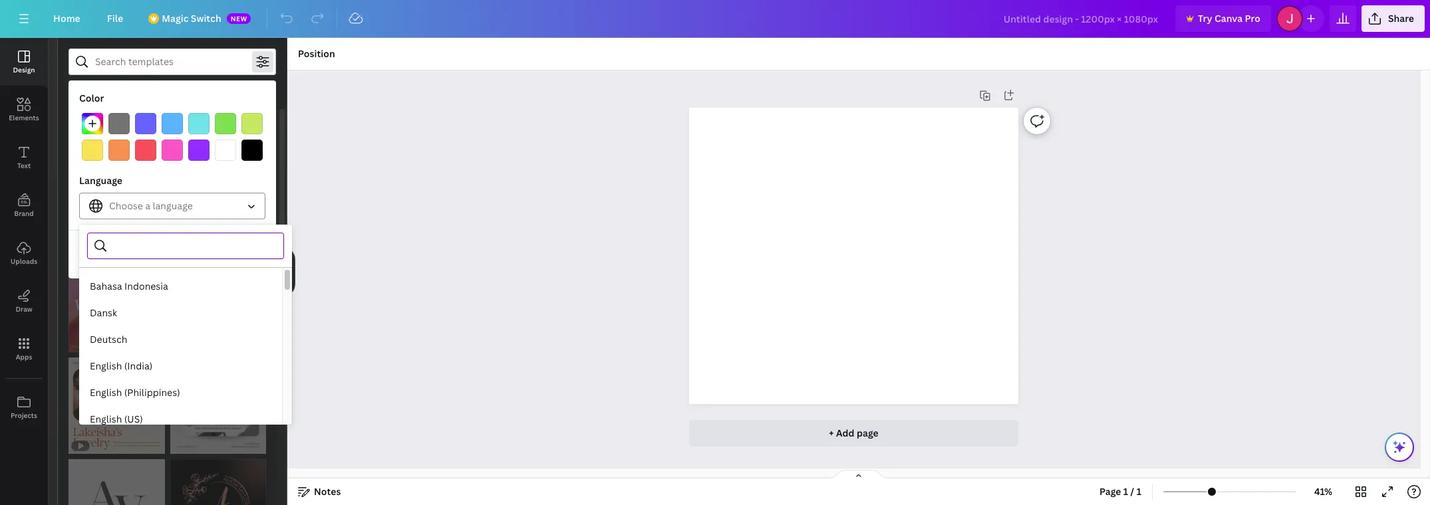 Task type: locate. For each thing, give the bounding box(es) containing it.
thanksgiving
[[195, 124, 253, 137]]

1 horizontal spatial 1
[[1137, 486, 1142, 498]]

english (philippines) button
[[79, 380, 282, 407]]

a
[[145, 200, 150, 212]]

design
[[13, 65, 35, 75]]

share
[[1389, 12, 1415, 25]]

side panel tab list
[[0, 38, 48, 432]]

1 right /
[[1137, 486, 1142, 498]]

+
[[829, 427, 834, 440]]

1 vertical spatial english
[[90, 387, 122, 399]]

new
[[231, 14, 247, 23]]

Turquoise blue button
[[188, 113, 210, 134]]

education and awareness instagram post in cream dark orange clean corporate style group
[[69, 358, 165, 454]]

english (us)
[[90, 413, 143, 426]]

purple image
[[188, 140, 210, 161]]

White button
[[215, 140, 236, 161]]

draw
[[16, 305, 32, 314]]

english
[[90, 360, 122, 373], [90, 387, 122, 399], [90, 413, 122, 426]]

1 english from the top
[[90, 360, 122, 373]]

english (us) option
[[79, 407, 282, 433]]

home link
[[43, 5, 91, 32]]

white image
[[215, 140, 236, 161], [215, 140, 236, 161]]

light blue image
[[162, 113, 183, 134]]

2 vertical spatial english
[[90, 413, 122, 426]]

language list box
[[79, 273, 282, 506]]

deutsch
[[90, 333, 127, 346]]

text button
[[0, 134, 48, 182]]

2 1 from the left
[[1137, 486, 1142, 498]]

None search field
[[114, 234, 275, 259]]

Coral red button
[[135, 140, 156, 161]]

english (india) option
[[79, 353, 282, 380]]

canva assistant image
[[1392, 440, 1408, 456]]

diwali button
[[137, 118, 181, 144]]

language
[[79, 174, 122, 187]]

happy world pride square invitation in pink purple white photocentric style image
[[69, 257, 165, 353]]

deutsch button
[[79, 327, 282, 353]]

grass green image
[[215, 113, 236, 134]]

pro
[[1245, 12, 1261, 25]]

thanksgiving button
[[187, 118, 262, 144]]

english down deutsch
[[90, 360, 122, 373]]

choose a language
[[109, 200, 193, 212]]

templates
[[102, 87, 149, 99]]

christmas button
[[69, 118, 131, 144]]

english for english (india)
[[90, 360, 122, 373]]

/
[[1131, 486, 1135, 498]]

file
[[107, 12, 123, 25]]

draw button
[[0, 277, 48, 325]]

bahasa indonesia
[[90, 280, 168, 293]]

Yellow button
[[82, 140, 103, 161]]

2 english from the top
[[90, 387, 122, 399]]

language
[[153, 200, 193, 212]]

Grass green button
[[215, 113, 236, 134]]

royal blue image
[[135, 113, 156, 134], [135, 113, 156, 134]]

file button
[[96, 5, 134, 32]]

magic switch
[[162, 12, 221, 25]]

yellow image
[[82, 140, 103, 161], [82, 140, 103, 161]]

Light blue button
[[162, 113, 183, 134]]

(us)
[[124, 413, 143, 426]]

Black button
[[242, 140, 263, 161]]

Royal blue button
[[135, 113, 156, 134]]

lime image
[[242, 113, 263, 134], [242, 113, 263, 134]]

apps button
[[0, 325, 48, 373]]

brand button
[[0, 182, 48, 230]]

black image
[[242, 140, 263, 161]]

41% button
[[1302, 482, 1346, 503]]

pink image
[[162, 140, 183, 161], [162, 140, 183, 161]]

wedding invitation in beige peach magenta classy calligraphy style image
[[170, 257, 266, 353]]

english (philippines)
[[90, 387, 180, 399]]

canva
[[1215, 12, 1243, 25]]

text
[[17, 161, 31, 170]]

0 horizontal spatial 1
[[1124, 486, 1129, 498]]

english left (us)
[[90, 413, 122, 426]]

Language button
[[79, 193, 266, 220]]

1
[[1124, 486, 1129, 498], [1137, 486, 1142, 498]]

color
[[79, 92, 104, 104]]

(philippines)
[[124, 387, 180, 399]]

all
[[172, 248, 183, 261]]

english for english (philippines)
[[90, 387, 122, 399]]

english up english (us)
[[90, 387, 122, 399]]

templates button
[[69, 81, 182, 106]]

black image
[[242, 140, 263, 161]]

3 english from the top
[[90, 413, 122, 426]]

Orange button
[[108, 140, 130, 161]]

try canva pro button
[[1176, 5, 1272, 32]]

elements button
[[0, 86, 48, 134]]

#737373 button
[[108, 113, 130, 134]]

0 vertical spatial english
[[90, 360, 122, 373]]

Lime button
[[242, 113, 263, 134]]

dansk option
[[79, 300, 282, 327]]

1 left /
[[1124, 486, 1129, 498]]

coral red image
[[135, 140, 156, 161], [135, 140, 156, 161]]

main menu bar
[[0, 0, 1431, 38]]



Task type: describe. For each thing, give the bounding box(es) containing it.
english (philippines) option
[[79, 380, 282, 407]]

uploads
[[11, 257, 37, 266]]

pastel blue pastel pink soft gradients & gloss self-help podcast cover group
[[69, 155, 165, 251]]

bahasa indonesia option
[[79, 273, 282, 300]]

notes
[[314, 486, 341, 498]]

page 1 / 1
[[1100, 486, 1142, 498]]

position button
[[293, 43, 341, 65]]

elements
[[9, 113, 39, 122]]

black & white minimalist aesthetic initials font logo image
[[69, 459, 165, 506]]

choose
[[109, 200, 143, 212]]

clear all (0) button
[[79, 242, 266, 268]]

orange image
[[108, 140, 130, 161]]

add a new color image
[[82, 113, 103, 134]]

projects
[[11, 411, 37, 421]]

projects button
[[0, 384, 48, 432]]

english (us) button
[[79, 407, 282, 433]]

Search templates search field
[[95, 49, 250, 75]]

show pages image
[[827, 470, 891, 480]]

diwali
[[145, 124, 173, 137]]

dansk
[[90, 307, 117, 319]]

bahasa indonesia button
[[79, 273, 282, 300]]

design button
[[0, 38, 48, 86]]

bahasa
[[90, 280, 122, 293]]

purple image
[[188, 140, 210, 161]]

brand
[[14, 209, 34, 218]]

+ add page
[[829, 427, 879, 440]]

turquoise blue image
[[188, 113, 210, 134]]

english (india)
[[90, 360, 153, 373]]

dansk button
[[79, 300, 282, 327]]

grey brown minimal social media & ux/ui tips square carousel instagram post group
[[170, 358, 266, 454]]

hide image
[[287, 240, 295, 304]]

share button
[[1362, 5, 1425, 32]]

indonesia
[[124, 280, 168, 293]]

Pink button
[[162, 140, 183, 161]]

orange image
[[108, 140, 130, 161]]

(india)
[[124, 360, 153, 373]]

try
[[1198, 12, 1213, 25]]

apps
[[16, 353, 32, 362]]

grass green image
[[215, 113, 236, 134]]

position
[[298, 47, 335, 60]]

page
[[1100, 486, 1122, 498]]

#737373 image
[[108, 113, 130, 134]]

clear all (0)
[[146, 248, 199, 261]]

deutsch option
[[79, 327, 282, 353]]

christmas
[[77, 124, 123, 137]]

#737373 image
[[108, 113, 130, 134]]

english for english (us)
[[90, 413, 122, 426]]

1 1 from the left
[[1124, 486, 1129, 498]]

english (india) button
[[79, 353, 282, 380]]

Purple button
[[188, 140, 210, 161]]

41%
[[1315, 486, 1333, 498]]

turquoise blue image
[[188, 113, 210, 134]]

magic
[[162, 12, 189, 25]]

notes button
[[293, 482, 346, 503]]

Design title text field
[[993, 5, 1171, 32]]

page
[[857, 427, 879, 440]]

+ add page button
[[689, 421, 1019, 447]]

(0)
[[186, 248, 199, 261]]

color option group
[[79, 110, 266, 164]]

home
[[53, 12, 80, 25]]

try canva pro
[[1198, 12, 1261, 25]]

clear
[[146, 248, 170, 261]]

add a new color image
[[82, 113, 103, 134]]

light blue image
[[162, 113, 183, 134]]

switch
[[191, 12, 221, 25]]

uploads button
[[0, 230, 48, 277]]

add
[[836, 427, 855, 440]]



Task type: vqa. For each thing, say whether or not it's contained in the screenshot.
english (philippines)
yes



